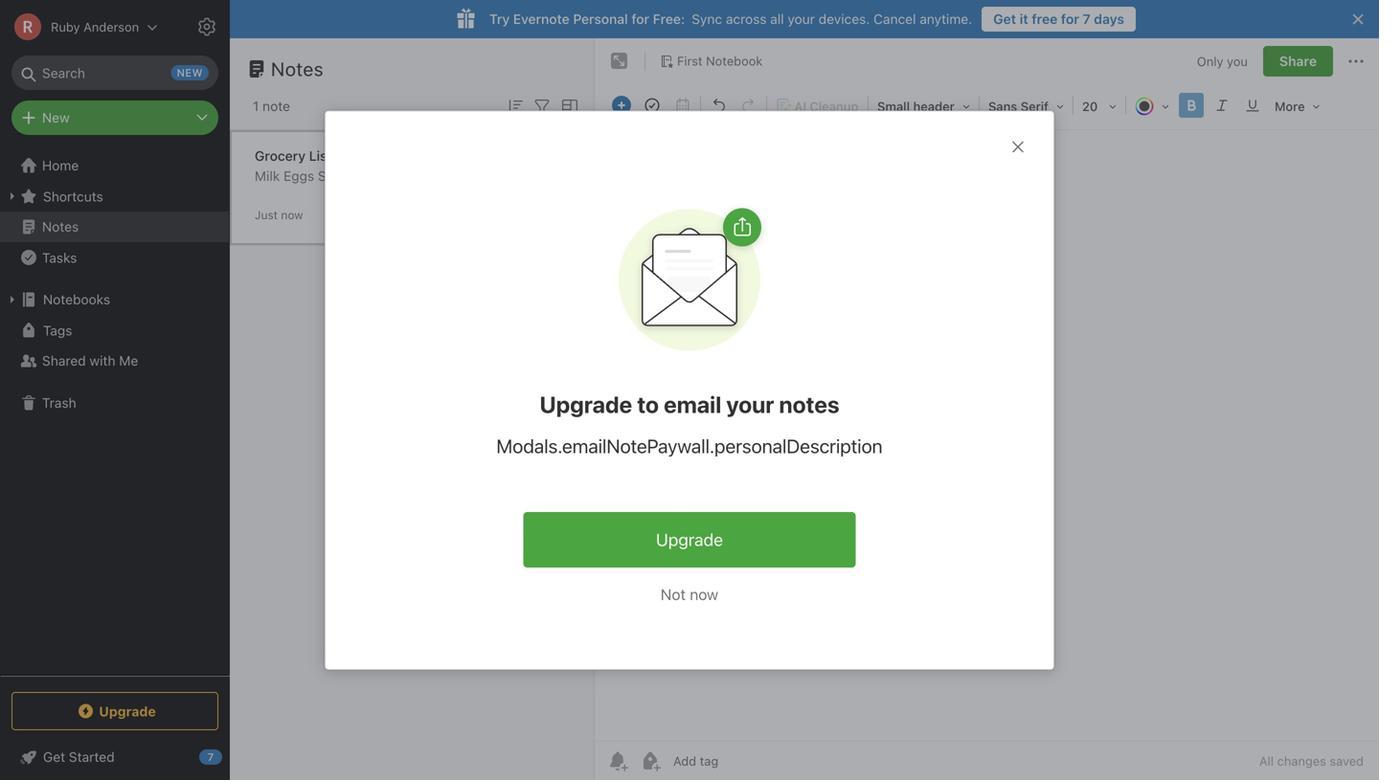 Task type: vqa. For each thing, say whether or not it's contained in the screenshot.
widget
no



Task type: locate. For each thing, give the bounding box(es) containing it.
notes inside "note list" element
[[271, 57, 324, 80]]

1 for from the left
[[632, 11, 650, 27]]

get
[[994, 11, 1016, 27]]

saved
[[1330, 754, 1364, 769]]

upgrade to email your notes
[[540, 391, 840, 418]]

me
[[119, 353, 138, 369]]

1 vertical spatial your
[[726, 391, 774, 418]]

your
[[788, 11, 815, 27], [726, 391, 774, 418]]

0 horizontal spatial now
[[281, 208, 303, 222]]

now inside "note list" element
[[281, 208, 303, 222]]

first
[[677, 54, 703, 68]]

free
[[1032, 11, 1058, 27]]

2 vertical spatial upgrade
[[99, 704, 156, 720]]

across
[[726, 11, 767, 27]]

upgrade inside button
[[656, 530, 723, 550]]

for for 7
[[1061, 11, 1080, 27]]

devices.
[[819, 11, 870, 27]]

notes up the tasks
[[42, 219, 79, 235]]

get it free for 7 days button
[[982, 7, 1136, 32]]

1 vertical spatial notes
[[42, 219, 79, 235]]

note list element
[[230, 38, 595, 781]]

home
[[42, 158, 79, 173]]

changes
[[1278, 754, 1327, 769]]

1 horizontal spatial notes
[[271, 57, 324, 80]]

task image
[[639, 92, 666, 119]]

add a reminder image
[[606, 750, 629, 773]]

new button
[[11, 101, 218, 135]]

share button
[[1263, 46, 1334, 77]]

now
[[281, 208, 303, 222], [690, 586, 719, 604]]

milk
[[255, 168, 280, 184]]

1 note
[[253, 98, 290, 114]]

Note Editor text field
[[595, 130, 1379, 741]]

notes up note
[[271, 57, 324, 80]]

email
[[664, 391, 722, 418]]

0 horizontal spatial upgrade
[[99, 704, 156, 720]]

1 horizontal spatial upgrade
[[540, 391, 632, 418]]

1 horizontal spatial for
[[1061, 11, 1080, 27]]

0 vertical spatial your
[[788, 11, 815, 27]]

Search text field
[[25, 56, 205, 90]]

upgrade button
[[524, 512, 856, 568]]

for left free: at the top left
[[632, 11, 650, 27]]

now inside button
[[690, 586, 719, 604]]

1 horizontal spatial now
[[690, 586, 719, 604]]

2 for from the left
[[1061, 11, 1080, 27]]

your right the email
[[726, 391, 774, 418]]

for
[[632, 11, 650, 27], [1061, 11, 1080, 27]]

get it free for 7 days
[[994, 11, 1125, 27]]

0 vertical spatial notes
[[271, 57, 324, 80]]

only you
[[1197, 54, 1248, 68]]

home link
[[0, 150, 230, 181]]

more image
[[1268, 92, 1327, 119]]

for inside get it free for 7 days 'button'
[[1061, 11, 1080, 27]]

not
[[661, 586, 686, 604]]

font color image
[[1128, 92, 1176, 119]]

1 vertical spatial upgrade
[[656, 530, 723, 550]]

2 horizontal spatial upgrade
[[656, 530, 723, 550]]

just
[[255, 208, 278, 222]]

now for not now
[[690, 586, 719, 604]]

0 horizontal spatial for
[[632, 11, 650, 27]]

upgrade button
[[11, 693, 218, 731]]

free:
[[653, 11, 685, 27]]

personal
[[573, 11, 628, 27]]

undo image
[[705, 92, 732, 119]]

your right all
[[788, 11, 815, 27]]

new
[[42, 110, 70, 125]]

days
[[1094, 11, 1125, 27]]

1 vertical spatial now
[[690, 586, 719, 604]]

0 vertical spatial now
[[281, 208, 303, 222]]

None search field
[[25, 56, 205, 90]]

tasks button
[[0, 242, 229, 273]]

now for just now
[[281, 208, 303, 222]]

upgrade
[[540, 391, 632, 418], [656, 530, 723, 550], [99, 704, 156, 720]]

notebook
[[706, 54, 763, 68]]

share
[[1280, 53, 1317, 69]]

just now
[[255, 208, 303, 222]]

notes inside tree
[[42, 219, 79, 235]]

bold image
[[1178, 92, 1205, 119]]

1
[[253, 98, 259, 114]]

shortcuts button
[[0, 181, 229, 212]]

notes
[[271, 57, 324, 80], [42, 219, 79, 235]]

trash link
[[0, 388, 229, 419]]

now right not
[[690, 586, 719, 604]]

notes
[[779, 391, 840, 418]]

italic image
[[1209, 92, 1236, 119]]

for left 7
[[1061, 11, 1080, 27]]

0 horizontal spatial your
[[726, 391, 774, 418]]

eggs
[[284, 168, 314, 184]]

grocery
[[255, 148, 306, 164]]

0 horizontal spatial notes
[[42, 219, 79, 235]]

tree
[[0, 150, 230, 675]]

0 vertical spatial upgrade
[[540, 391, 632, 418]]

now right just
[[281, 208, 303, 222]]

modals.emailnotepaywall.personaldescription
[[497, 435, 883, 457]]

not now
[[661, 586, 719, 604]]

first notebook button
[[653, 48, 770, 75]]

notebooks link
[[0, 285, 229, 315]]

shared with me
[[42, 353, 138, 369]]

you
[[1227, 54, 1248, 68]]



Task type: describe. For each thing, give the bounding box(es) containing it.
only
[[1197, 54, 1224, 68]]

sugar
[[318, 168, 354, 184]]

list
[[309, 148, 332, 164]]

not now button
[[642, 577, 738, 612]]

tags button
[[0, 315, 229, 346]]

settings image
[[195, 15, 218, 38]]

1 horizontal spatial your
[[788, 11, 815, 27]]

font size image
[[1076, 92, 1124, 119]]

7
[[1083, 11, 1091, 27]]

tree containing home
[[0, 150, 230, 675]]

try
[[490, 11, 510, 27]]

trash
[[42, 395, 76, 411]]

shortcuts
[[43, 188, 103, 204]]

underline image
[[1240, 92, 1266, 119]]

to
[[637, 391, 659, 418]]

upgrade for upgrade to email your notes
[[540, 391, 632, 418]]

notes link
[[0, 212, 229, 242]]

try evernote personal for free: sync across all your devices. cancel anytime.
[[490, 11, 973, 27]]

all
[[770, 11, 784, 27]]

anytime.
[[920, 11, 973, 27]]

evernote
[[513, 11, 570, 27]]

shared
[[42, 353, 86, 369]]

add tag image
[[639, 750, 662, 773]]

it
[[1020, 11, 1029, 27]]

cheese
[[358, 168, 405, 184]]

tasks
[[42, 250, 77, 266]]

expand notebooks image
[[5, 292, 20, 308]]

heading level image
[[871, 92, 977, 119]]

first notebook
[[677, 54, 763, 68]]

upgrade for upgrade button at the bottom
[[656, 530, 723, 550]]

for for free:
[[632, 11, 650, 27]]

grocery list milk eggs sugar cheese
[[255, 148, 405, 184]]

sync
[[692, 11, 722, 27]]

font family image
[[982, 92, 1071, 119]]

all changes saved
[[1260, 754, 1364, 769]]

all
[[1260, 754, 1274, 769]]

note window element
[[595, 38, 1379, 781]]

notebooks
[[43, 292, 110, 308]]

cancel
[[874, 11, 916, 27]]

tags
[[43, 323, 72, 338]]

shared with me link
[[0, 346, 229, 376]]

with
[[90, 353, 115, 369]]

upgrade inside popup button
[[99, 704, 156, 720]]

note
[[263, 98, 290, 114]]

expand note image
[[608, 50, 631, 73]]

insert image
[[607, 92, 636, 119]]



